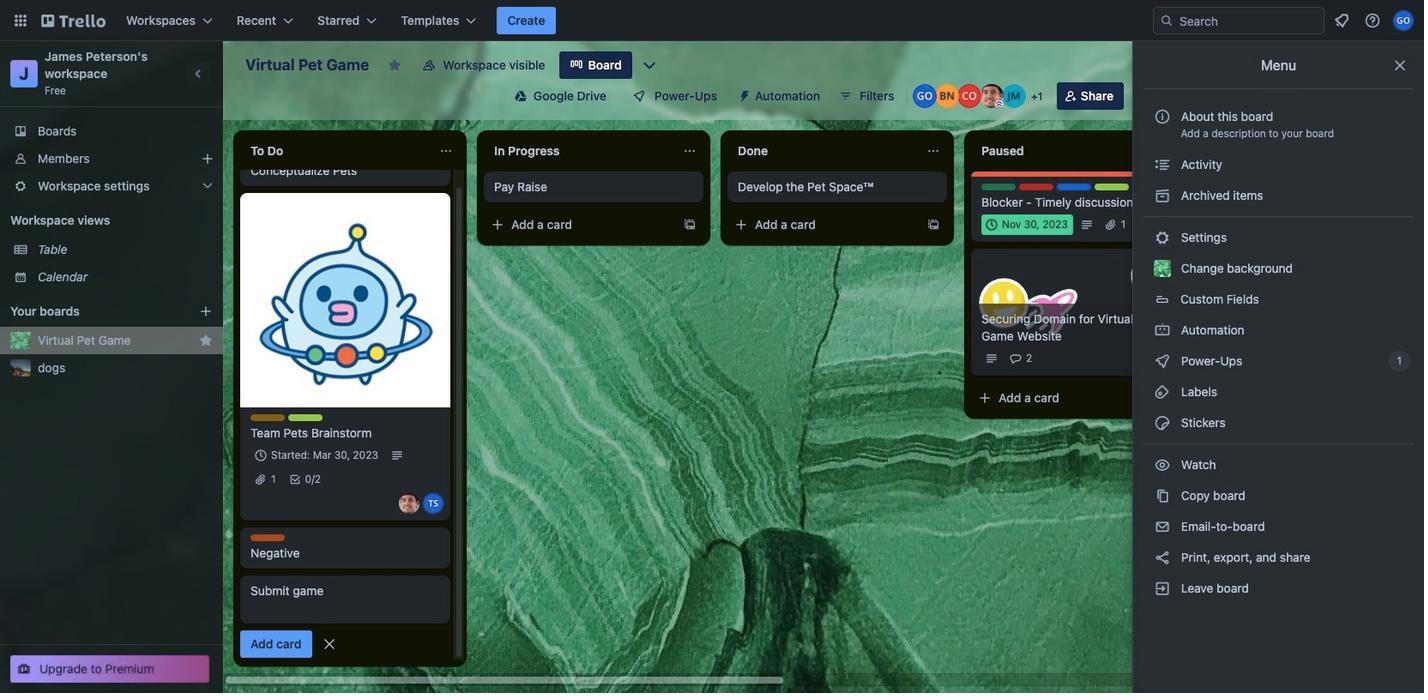 Task type: vqa. For each thing, say whether or not it's contained in the screenshot.
Click to unstar My Board. It will be removed from your starred list. icon at the right top
no



Task type: locate. For each thing, give the bounding box(es) containing it.
None text field
[[240, 137, 433, 165], [484, 137, 676, 165], [240, 137, 433, 165], [484, 137, 676, 165]]

7 sm image from the top
[[1154, 488, 1172, 505]]

back to home image
[[41, 7, 106, 34]]

sm image
[[731, 82, 755, 106], [1154, 187, 1172, 204], [1154, 322, 1172, 339], [1154, 580, 1172, 597]]

4 sm image from the top
[[1154, 384, 1172, 401]]

sm image
[[1154, 156, 1172, 173], [1154, 229, 1172, 246], [1154, 353, 1172, 370], [1154, 384, 1172, 401], [1154, 415, 1172, 432], [1154, 457, 1172, 474], [1154, 488, 1172, 505], [1154, 518, 1172, 536], [1154, 549, 1172, 566]]

james peterson (jamespeterson93) image
[[980, 84, 1004, 108]]

None text field
[[728, 137, 920, 165], [972, 137, 1164, 165], [728, 137, 920, 165], [972, 137, 1164, 165]]

ben nelson (bennelson96) image
[[935, 84, 959, 108]]

Enter a title for this card… text field
[[240, 576, 451, 624]]

jeremy miller (jeremymiller198) image
[[1002, 84, 1026, 108]]

color: yellow, title: none image
[[251, 415, 285, 421]]

None checkbox
[[982, 215, 1074, 235]]

cancel image
[[321, 636, 338, 653]]

primary element
[[0, 0, 1425, 41]]

workspace navigation collapse icon image
[[187, 62, 211, 86]]

google drive icon image
[[515, 90, 527, 102]]

6 sm image from the top
[[1154, 457, 1172, 474]]

color: green, title: "goal" element
[[982, 184, 1016, 191]]

create from template… image
[[927, 218, 941, 232]]

christina overa (christinaovera) image
[[958, 84, 982, 108]]

color: bold lime, title: none image
[[1095, 184, 1130, 191]]

9 sm image from the top
[[1154, 549, 1172, 566]]

3 sm image from the top
[[1154, 353, 1172, 370]]

color: orange, title: none image
[[251, 535, 285, 542]]

1 sm image from the top
[[1154, 156, 1172, 173]]

tara schultz (taraschultz7) image
[[423, 494, 444, 514]]



Task type: describe. For each thing, give the bounding box(es) containing it.
color: blue, title: "fyi" element
[[1057, 184, 1092, 191]]

color: bold lime, title: "team task" element
[[288, 415, 323, 421]]

0 notifications image
[[1332, 10, 1353, 31]]

gary orlando (garyorlando) image
[[913, 84, 937, 108]]

your boards with 2 items element
[[10, 301, 173, 322]]

8 sm image from the top
[[1154, 518, 1172, 536]]

create from template… image
[[683, 218, 697, 232]]

color: red, title: "blocker" element
[[1020, 184, 1054, 191]]

star or unstar board image
[[388, 58, 402, 72]]

open information menu image
[[1365, 12, 1382, 29]]

customize views image
[[641, 57, 658, 74]]

james peterson (jamespeterson93) image
[[399, 494, 420, 514]]

starred icon image
[[199, 334, 213, 348]]

5 sm image from the top
[[1154, 415, 1172, 432]]

Board name text field
[[237, 51, 378, 79]]

Search field
[[1174, 9, 1324, 33]]

this member is an admin of this board. image
[[995, 100, 1003, 108]]

search image
[[1160, 14, 1174, 27]]

gary orlando (garyorlando) image
[[1394, 10, 1414, 31]]

2 sm image from the top
[[1154, 229, 1172, 246]]

add board image
[[199, 305, 213, 318]]



